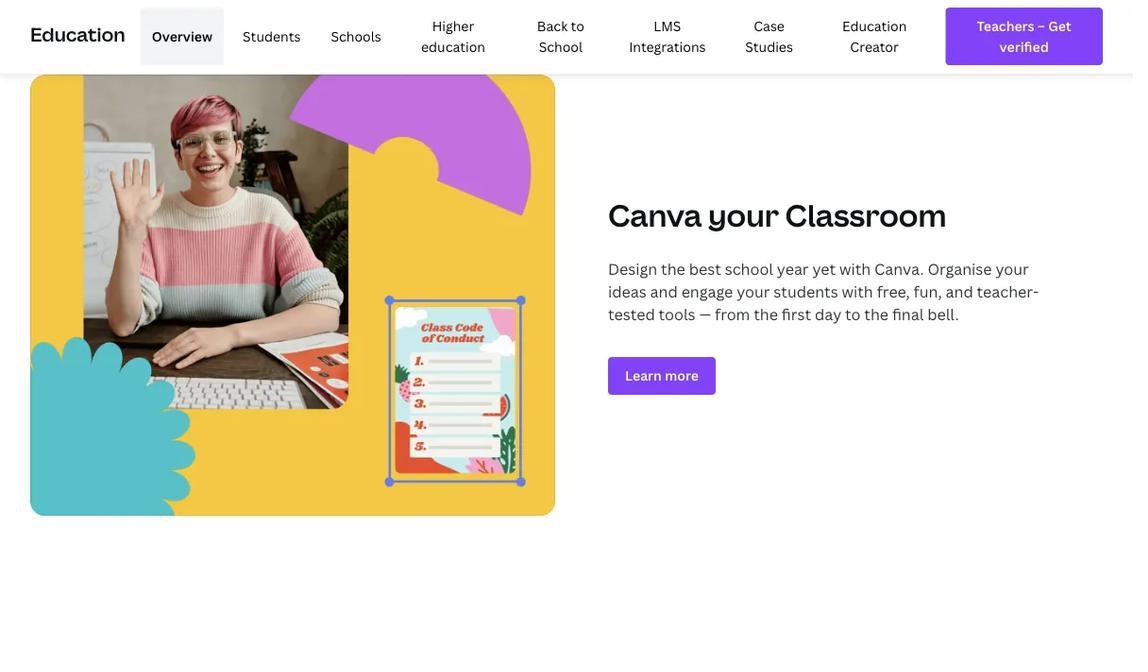 Task type: describe. For each thing, give the bounding box(es) containing it.
0 horizontal spatial the
[[661, 259, 686, 279]]

higher
[[432, 17, 474, 34]]

organise
[[928, 259, 992, 279]]

design
[[608, 259, 658, 279]]

menu bar inside education element
[[133, 8, 931, 65]]

higher education link
[[400, 8, 506, 65]]

0 vertical spatial with
[[840, 259, 871, 279]]

back
[[537, 17, 568, 34]]

students link
[[231, 8, 312, 65]]

list of some integrations canva works with image
[[30, 75, 555, 517]]

—
[[699, 304, 711, 325]]

education element
[[30, 0, 1103, 73]]

creator
[[850, 38, 899, 56]]

1 vertical spatial with
[[842, 282, 874, 302]]

overview
[[152, 27, 213, 45]]

to inside design the best school year yet with canva. organise your ideas and engage your students with free, fun, and teacher- tested tools — from the first day to the final bell.
[[845, 304, 861, 325]]

students
[[243, 27, 301, 45]]

tools
[[659, 304, 696, 325]]

school
[[539, 38, 583, 56]]

schools link
[[320, 8, 393, 65]]

canva
[[608, 195, 702, 236]]

canva.
[[875, 259, 924, 279]]

higher education
[[421, 17, 486, 56]]

tested
[[608, 304, 655, 325]]

yet
[[813, 259, 836, 279]]

back to school link
[[514, 8, 608, 65]]

0 vertical spatial your
[[708, 195, 779, 236]]

canva your classroom
[[608, 195, 947, 236]]

design the best school year yet with canva. organise your ideas and engage your students with free, fun, and teacher- tested tools — from the first day to the final bell.
[[608, 259, 1039, 325]]

lms integrations link
[[615, 8, 720, 65]]

school
[[725, 259, 774, 279]]

education creator
[[843, 17, 907, 56]]

2 and from the left
[[946, 282, 974, 302]]



Task type: vqa. For each thing, say whether or not it's contained in the screenshot.
SEARCH BOX
no



Task type: locate. For each thing, give the bounding box(es) containing it.
best
[[689, 259, 722, 279]]

and down organise
[[946, 282, 974, 302]]

1 horizontal spatial education
[[843, 17, 907, 34]]

your
[[708, 195, 779, 236], [996, 259, 1029, 279], [737, 282, 770, 302]]

education creator link
[[819, 8, 931, 65]]

students
[[774, 282, 839, 302]]

1 vertical spatial to
[[845, 304, 861, 325]]

to
[[571, 17, 585, 34], [845, 304, 861, 325]]

with right yet
[[840, 259, 871, 279]]

your up the teacher-
[[996, 259, 1029, 279]]

case studies
[[746, 17, 793, 56]]

education
[[843, 17, 907, 34], [30, 21, 125, 47]]

menu bar
[[133, 8, 931, 65]]

2 horizontal spatial the
[[865, 304, 889, 325]]

2 vertical spatial your
[[737, 282, 770, 302]]

teachers – get verified image
[[963, 15, 1086, 57]]

with
[[840, 259, 871, 279], [842, 282, 874, 302]]

free,
[[877, 282, 910, 302]]

your down school
[[737, 282, 770, 302]]

0 vertical spatial to
[[571, 17, 585, 34]]

to inside back to school
[[571, 17, 585, 34]]

schools
[[331, 27, 381, 45]]

0 horizontal spatial to
[[571, 17, 585, 34]]

engage
[[682, 282, 733, 302]]

integrations
[[629, 38, 706, 56]]

education for education creator
[[843, 17, 907, 34]]

bell.
[[928, 304, 959, 325]]

day
[[815, 304, 842, 325]]

back to school
[[537, 17, 585, 56]]

and up tools
[[650, 282, 678, 302]]

0 horizontal spatial education
[[30, 21, 125, 47]]

first
[[782, 304, 812, 325]]

with left the free,
[[842, 282, 874, 302]]

1 horizontal spatial and
[[946, 282, 974, 302]]

0 horizontal spatial and
[[650, 282, 678, 302]]

education
[[421, 38, 486, 56]]

ideas
[[608, 282, 647, 302]]

the
[[661, 259, 686, 279], [754, 304, 778, 325], [865, 304, 889, 325]]

fun,
[[914, 282, 942, 302]]

1 horizontal spatial the
[[754, 304, 778, 325]]

case
[[754, 17, 785, 34]]

the left first
[[754, 304, 778, 325]]

1 and from the left
[[650, 282, 678, 302]]

your up school
[[708, 195, 779, 236]]

to right day
[[845, 304, 861, 325]]

1 vertical spatial your
[[996, 259, 1029, 279]]

overview link
[[140, 8, 224, 65]]

lms integrations
[[629, 17, 706, 56]]

the left the best
[[661, 259, 686, 279]]

classroom
[[786, 195, 947, 236]]

education for education
[[30, 21, 125, 47]]

menu bar containing higher education
[[133, 8, 931, 65]]

lms
[[654, 17, 681, 34]]

from
[[715, 304, 750, 325]]

studies
[[746, 38, 793, 56]]

teacher-
[[977, 282, 1039, 302]]

the down the free,
[[865, 304, 889, 325]]

1 horizontal spatial to
[[845, 304, 861, 325]]

and
[[650, 282, 678, 302], [946, 282, 974, 302]]

final
[[893, 304, 924, 325]]

year
[[777, 259, 809, 279]]

case studies link
[[727, 8, 811, 65]]

education inside 'link'
[[843, 17, 907, 34]]

to right back
[[571, 17, 585, 34]]



